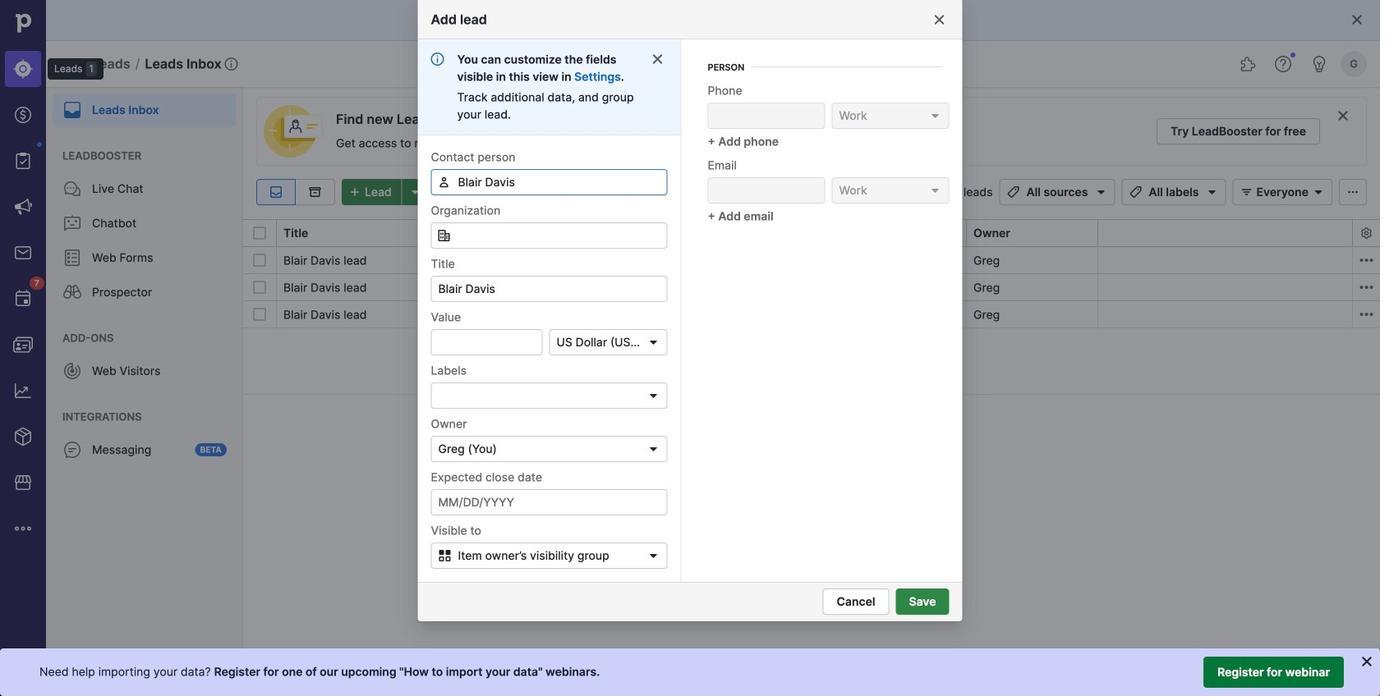 Task type: locate. For each thing, give the bounding box(es) containing it.
color undefined image right insights image
[[62, 361, 82, 381]]

leads image
[[13, 59, 33, 79]]

1 color secondary image from the top
[[1357, 251, 1376, 270]]

0 vertical spatial color undefined image
[[62, 179, 82, 199]]

2 color secondary image from the top
[[1357, 305, 1376, 324]]

1 color warning image from the top
[[448, 254, 461, 267]]

menu
[[0, 0, 104, 697], [46, 87, 243, 697]]

color primary image
[[1351, 13, 1364, 26], [651, 53, 664, 66], [929, 109, 942, 122], [345, 186, 365, 199], [1091, 186, 1111, 199], [1126, 186, 1146, 199], [1309, 186, 1328, 199], [1343, 186, 1363, 199], [253, 227, 266, 240], [437, 229, 451, 242], [253, 254, 266, 267], [253, 281, 266, 294], [647, 443, 660, 456], [435, 550, 455, 563]]

color undefined image
[[62, 179, 82, 199], [62, 283, 82, 302]]

color secondary image
[[1337, 109, 1350, 122], [1360, 227, 1373, 240], [1357, 278, 1376, 297]]

0 vertical spatial color secondary image
[[1357, 251, 1376, 270]]

more image
[[13, 519, 33, 539]]

Search Pipedrive field
[[542, 48, 838, 81]]

3 row from the top
[[243, 301, 1380, 329]]

color primary image
[[437, 176, 451, 189], [929, 184, 942, 197], [1003, 186, 1023, 199], [1202, 186, 1222, 199], [1237, 186, 1256, 199], [253, 308, 266, 321], [647, 336, 660, 349], [644, 550, 663, 563]]

None text field
[[431, 169, 667, 196], [431, 223, 667, 249], [431, 329, 543, 356], [431, 169, 667, 196], [431, 223, 667, 249], [431, 329, 543, 356]]

color undefined image down sales inbox image
[[13, 289, 33, 309]]

color undefined image
[[62, 100, 82, 120], [13, 151, 33, 171], [62, 214, 82, 233], [62, 248, 82, 268], [13, 289, 33, 309], [62, 361, 82, 381], [62, 440, 82, 460]]

menu item
[[0, 46, 46, 92], [46, 87, 243, 127]]

None text field
[[708, 103, 825, 129], [708, 177, 825, 204], [431, 276, 667, 302], [708, 103, 825, 129], [708, 177, 825, 204], [431, 276, 667, 302]]

1 vertical spatial color secondary image
[[1357, 305, 1376, 324]]

2 color undefined image from the top
[[62, 283, 82, 302]]

dialog
[[0, 0, 1380, 697]]

2 vertical spatial color warning image
[[448, 308, 461, 322]]

1 vertical spatial color undefined image
[[62, 283, 82, 302]]

marketplace image
[[13, 473, 33, 493]]

color undefined image right campaigns "icon"
[[62, 214, 82, 233]]

sales inbox image
[[13, 243, 33, 263]]

grid
[[243, 219, 1380, 697]]

None field
[[832, 103, 949, 129], [431, 169, 667, 196], [832, 177, 949, 204], [431, 223, 667, 249], [549, 329, 667, 356], [431, 383, 667, 409], [431, 436, 667, 463], [832, 103, 949, 129], [431, 169, 667, 196], [832, 177, 949, 204], [431, 223, 667, 249], [549, 329, 667, 356], [431, 436, 667, 463]]

open menu image
[[647, 389, 660, 403]]

deals image
[[13, 105, 33, 125]]

color secondary image
[[1357, 251, 1376, 270], [1357, 305, 1376, 324]]

quick help image
[[1273, 54, 1293, 74]]

color undefined image down menu toggle image
[[62, 100, 82, 120]]

archive image
[[305, 186, 325, 199]]

row
[[243, 247, 1380, 274], [243, 274, 1380, 301], [243, 301, 1380, 329]]

0 vertical spatial color warning image
[[448, 254, 461, 267]]

color undefined image right products icon
[[62, 440, 82, 460]]

color info image
[[431, 53, 444, 66]]

2 color warning image from the top
[[448, 281, 461, 295]]

color warning image
[[448, 254, 461, 267], [448, 281, 461, 295], [448, 308, 461, 322]]

quick add image
[[858, 54, 877, 74]]

1 vertical spatial color warning image
[[448, 281, 461, 295]]

MM/DD/YYYY text field
[[431, 490, 667, 516]]



Task type: describe. For each thing, give the bounding box(es) containing it.
color undefined image up campaigns "icon"
[[13, 151, 33, 171]]

menu toggle image
[[62, 54, 82, 74]]

color undefined image right sales inbox image
[[62, 248, 82, 268]]

campaigns image
[[13, 197, 33, 217]]

1 row from the top
[[243, 247, 1380, 274]]

inbox image
[[266, 186, 286, 199]]

contacts image
[[13, 335, 33, 355]]

0 vertical spatial color secondary image
[[1337, 109, 1350, 122]]

1 color undefined image from the top
[[62, 179, 82, 199]]

2 row from the top
[[243, 274, 1380, 301]]

color secondary image for 3rd color warning image from the bottom of the page
[[1357, 251, 1376, 270]]

none field open menu
[[431, 383, 667, 409]]

add lead element
[[342, 179, 429, 205]]

insights image
[[13, 381, 33, 401]]

add lead options image
[[406, 186, 425, 199]]

3 color warning image from the top
[[448, 308, 461, 322]]

1 vertical spatial color secondary image
[[1360, 227, 1373, 240]]

info image
[[225, 58, 238, 71]]

sales assistant image
[[1310, 54, 1329, 74]]

home image
[[11, 11, 35, 35]]

color primary image inside add lead element
[[345, 186, 365, 199]]

color secondary image for 1st color warning image from the bottom of the page
[[1357, 305, 1376, 324]]

products image
[[13, 427, 33, 447]]

2 vertical spatial color secondary image
[[1357, 278, 1376, 297]]

close image
[[933, 13, 946, 26]]



Task type: vqa. For each thing, say whether or not it's contained in the screenshot.
color warning icon related to 5th Row
no



